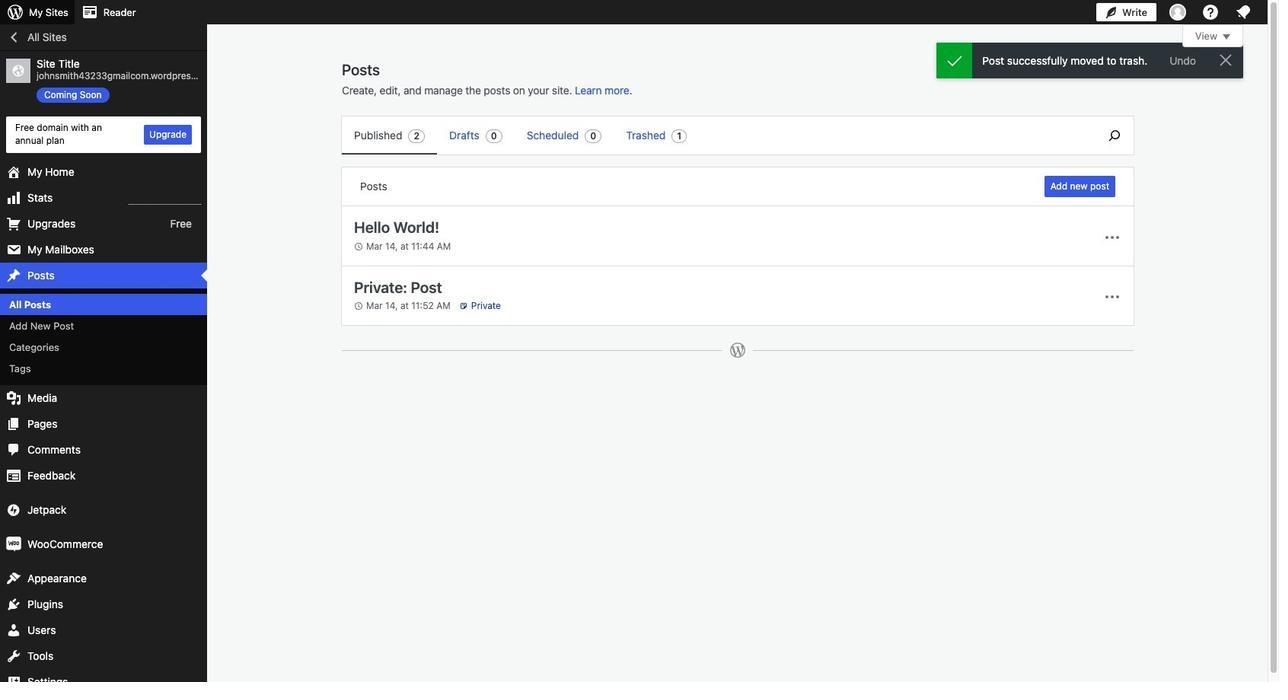 Task type: locate. For each thing, give the bounding box(es) containing it.
manage your notifications image
[[1235, 3, 1253, 21]]

1 vertical spatial img image
[[6, 537, 21, 553]]

main content
[[341, 24, 1244, 374]]

menu
[[342, 117, 1089, 155]]

help image
[[1202, 3, 1221, 21]]

0 vertical spatial img image
[[6, 503, 21, 518]]

2 img image from the top
[[6, 537, 21, 553]]

open search image
[[1096, 126, 1134, 145]]

None search field
[[1096, 117, 1134, 155]]

img image
[[6, 503, 21, 518], [6, 537, 21, 553]]



Task type: vqa. For each thing, say whether or not it's contained in the screenshot.
first "toggle menu" icon from the bottom
yes



Task type: describe. For each thing, give the bounding box(es) containing it.
closed image
[[1224, 34, 1231, 40]]

dismiss image
[[1218, 51, 1236, 69]]

toggle menu image
[[1104, 228, 1122, 247]]

1 img image from the top
[[6, 503, 21, 518]]

toggle menu image
[[1104, 288, 1122, 307]]

my profile image
[[1170, 4, 1187, 21]]

highest hourly views 0 image
[[129, 195, 201, 205]]

notice status
[[937, 43, 1244, 78]]



